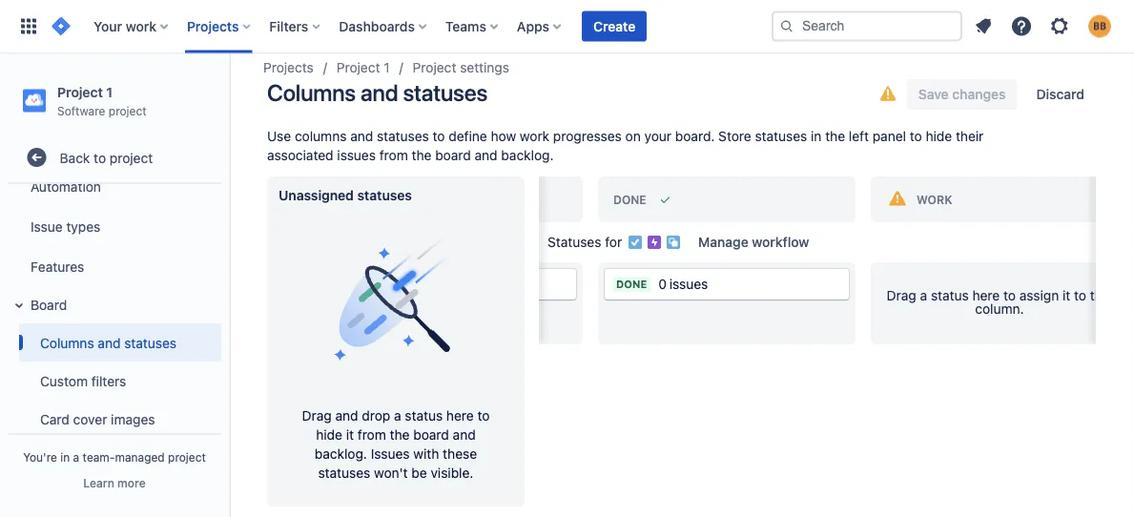 Task type: describe. For each thing, give the bounding box(es) containing it.
status inside the drag and drop a status here to hide it from the board and backlog. issues with these statuses won't be visible.
[[405, 408, 443, 423]]

for
[[605, 235, 622, 250]]

and down project 1
[[361, 80, 398, 106]]

discard
[[1036, 87, 1085, 103]]

project for project settings
[[413, 60, 456, 76]]

statuses inside group
[[124, 335, 177, 350]]

automation link
[[8, 167, 221, 205]]

project 1 link
[[337, 57, 390, 80]]

back
[[60, 150, 90, 165]]

column.
[[975, 301, 1024, 317]]

projects for projects link in the top of the page
[[263, 60, 314, 76]]

search image
[[779, 19, 795, 34]]

drag for drag a status here to assign it to this column.
[[887, 288, 917, 304]]

your
[[644, 129, 672, 145]]

in inside use columns and statuses to define how work progresses on your board. store statuses in the left panel to hide their associated issues from the board and backlog.
[[811, 129, 822, 145]]

projects for projects dropdown button in the left top of the page
[[187, 18, 239, 34]]

done column tick image
[[658, 192, 673, 207]]

manage
[[698, 235, 749, 250]]

unassigned
[[279, 188, 354, 204]]

columns
[[295, 129, 347, 145]]

banner containing your work
[[0, 0, 1134, 53]]

use
[[267, 129, 291, 145]]

learn more
[[83, 476, 146, 489]]

status inside drag a status here to assign it to this column.
[[931, 288, 969, 304]]

this
[[1090, 288, 1113, 304]]

0 vertical spatial the
[[825, 129, 845, 145]]

issue types link
[[8, 205, 221, 247]]

use columns and statuses to define how work progresses on your board. store statuses in the left panel to hide their associated issues from the board and backlog.
[[267, 129, 984, 164]]

issues
[[371, 446, 410, 462]]

custom filters
[[40, 373, 126, 389]]

create button
[[582, 11, 647, 41]]

edit button image
[[886, 187, 909, 210]]

board button
[[8, 285, 221, 324]]

define
[[449, 129, 487, 145]]

jira software image
[[50, 15, 72, 38]]

1 vertical spatial in
[[60, 450, 70, 464]]

work inside use columns and statuses to define how work progresses on your board. store statuses in the left panel to hide their associated issues from the board and backlog.
[[520, 129, 550, 145]]

statuses right store
[[755, 129, 807, 145]]

filters
[[269, 18, 308, 34]]

teams button
[[440, 11, 506, 41]]

drag and drop a status here to hide it from the board and backlog. issues with these statuses won't be visible.
[[302, 408, 490, 481]]

1 vertical spatial the
[[412, 148, 432, 164]]

learn
[[83, 476, 114, 489]]

custom
[[40, 373, 88, 389]]

manage workflow
[[698, 235, 809, 250]]

settings image
[[1048, 15, 1071, 38]]

statuses right unassigned
[[357, 188, 412, 204]]

manage workflow button
[[687, 231, 821, 254]]

1 for project 1
[[384, 60, 390, 76]]

your
[[93, 18, 122, 34]]

Search field
[[772, 11, 963, 41]]

features link
[[8, 247, 221, 285]]

and inside group
[[98, 335, 121, 350]]

1 vertical spatial project
[[110, 150, 153, 165]]

from inside the drag and drop a status here to hide it from the board and backlog. issues with these statuses won't be visible.
[[358, 427, 386, 443]]

card cover images link
[[19, 400, 221, 438]]

project 1
[[337, 60, 390, 76]]

filters button
[[264, 11, 328, 41]]

help image
[[1010, 15, 1033, 38]]

0 issues
[[659, 277, 708, 292]]

their
[[956, 129, 984, 145]]

project for project 1
[[337, 60, 380, 76]]

card
[[40, 411, 70, 427]]

teams
[[445, 18, 486, 34]]

settings
[[460, 60, 509, 76]]

managed
[[115, 450, 165, 464]]

panel
[[873, 129, 906, 145]]

project settings link
[[413, 57, 509, 80]]

these
[[443, 446, 477, 462]]

to inside the drag and drop a status here to hide it from the board and backlog. issues with these statuses won't be visible.
[[477, 408, 490, 423]]

expand image
[[8, 294, 31, 317]]

hide inside use columns and statuses to define how work progresses on your board. store statuses in the left panel to hide their associated issues from the board and backlog.
[[926, 129, 952, 145]]

statuses inside the drag and drop a status here to hide it from the board and backlog. issues with these statuses won't be visible.
[[318, 465, 370, 481]]

create
[[593, 18, 636, 34]]

with
[[413, 446, 439, 462]]

project inside project 1 software project
[[57, 84, 103, 100]]

project 1 software project
[[57, 84, 147, 117]]

assign
[[1020, 288, 1059, 304]]

project inside project 1 software project
[[109, 104, 147, 117]]

your work button
[[88, 11, 176, 41]]

back to project link
[[8, 139, 221, 177]]

the inside the drag and drop a status here to hide it from the board and backlog. issues with these statuses won't be visible.
[[390, 427, 410, 443]]

dashboards
[[339, 18, 415, 34]]

cover
[[73, 411, 107, 427]]

issues inside use columns and statuses to define how work progresses on your board. store statuses in the left panel to hide their associated issues from the board and backlog.
[[337, 148, 376, 164]]

sidebar navigation image
[[208, 76, 250, 114]]

visible.
[[431, 465, 474, 481]]

features
[[31, 258, 84, 274]]

it inside drag a status here to assign it to this column.
[[1063, 288, 1071, 304]]

software
[[57, 104, 105, 117]]

done button
[[598, 177, 856, 223]]

notifications image
[[972, 15, 995, 38]]

work inside 'popup button'
[[126, 18, 156, 34]]

hide inside the drag and drop a status here to hide it from the board and backlog. issues with these statuses won't be visible.
[[316, 427, 342, 443]]



Task type: vqa. For each thing, say whether or not it's contained in the screenshot.
the bottommost PAGE
no



Task type: locate. For each thing, give the bounding box(es) containing it.
statuses up custom filters link on the left bottom of the page
[[124, 335, 177, 350]]

projects inside dropdown button
[[187, 18, 239, 34]]

1 up back to project
[[106, 84, 113, 100]]

project right software
[[109, 104, 147, 117]]

group containing automation
[[4, 47, 221, 517]]

statuses
[[548, 235, 601, 250]]

0 horizontal spatial columns
[[40, 335, 94, 350]]

team-
[[83, 450, 115, 464]]

0 horizontal spatial in
[[60, 450, 70, 464]]

1 inside project 1 link
[[384, 60, 390, 76]]

2 vertical spatial the
[[390, 427, 410, 443]]

and up these
[[453, 427, 476, 443]]

how
[[491, 129, 516, 145]]

1 vertical spatial drag
[[302, 408, 332, 423]]

0 horizontal spatial 1
[[106, 84, 113, 100]]

drag
[[887, 288, 917, 304], [302, 408, 332, 423]]

1 horizontal spatial status
[[931, 288, 969, 304]]

1 horizontal spatial drag
[[887, 288, 917, 304]]

and right columns
[[350, 129, 373, 145]]

1 vertical spatial columns
[[40, 335, 94, 350]]

from
[[379, 148, 408, 164], [358, 427, 386, 443]]

0 horizontal spatial the
[[390, 427, 410, 443]]

project left settings
[[413, 60, 456, 76]]

board
[[31, 296, 67, 312]]

1 vertical spatial projects
[[263, 60, 314, 76]]

associated
[[267, 148, 334, 164]]

in
[[811, 129, 822, 145], [60, 450, 70, 464]]

done
[[613, 193, 646, 207], [616, 279, 647, 291]]

you're
[[23, 450, 57, 464]]

0 vertical spatial a
[[920, 288, 927, 304]]

projects down 'filters'
[[263, 60, 314, 76]]

backlog.
[[501, 148, 554, 164], [315, 446, 367, 462]]

store
[[719, 129, 751, 145]]

0 vertical spatial it
[[1063, 288, 1071, 304]]

1 vertical spatial work
[[520, 129, 550, 145]]

status left the column.
[[931, 288, 969, 304]]

1 vertical spatial it
[[346, 427, 354, 443]]

a inside the drag and drop a status here to hide it from the board and backlog. issues with these statuses won't be visible.
[[394, 408, 401, 423]]

learn more button
[[83, 475, 146, 490]]

card in progress can be moved. press the space bar to grab it. image
[[338, 275, 557, 298]]

columns and statuses
[[267, 80, 488, 106], [40, 335, 177, 350]]

columns up custom
[[40, 335, 94, 350]]

a right drop
[[394, 408, 401, 423]]

2 vertical spatial a
[[73, 450, 79, 464]]

be
[[412, 465, 427, 481]]

the up issues
[[390, 427, 410, 443]]

0 vertical spatial columns
[[267, 80, 356, 106]]

here inside drag a status here to assign it to this column.
[[973, 288, 1000, 304]]

2 horizontal spatial project
[[413, 60, 456, 76]]

and down how
[[475, 148, 498, 164]]

0 vertical spatial drag
[[887, 288, 917, 304]]

project settings
[[413, 60, 509, 76]]

1 down primary element
[[384, 60, 390, 76]]

1 horizontal spatial columns
[[267, 80, 356, 106]]

it inside the drag and drop a status here to hide it from the board and backlog. issues with these statuses won't be visible.
[[346, 427, 354, 443]]

1 horizontal spatial projects
[[263, 60, 314, 76]]

1 vertical spatial columns and statuses
[[40, 335, 177, 350]]

from inside use columns and statuses to define how work progresses on your board. store statuses in the left panel to hide their associated issues from the board and backlog.
[[379, 148, 408, 164]]

work
[[917, 193, 952, 207]]

appswitcher icon image
[[17, 15, 40, 38]]

columns up columns
[[267, 80, 356, 106]]

project
[[337, 60, 380, 76], [413, 60, 456, 76], [57, 84, 103, 100]]

0 horizontal spatial here
[[446, 408, 474, 423]]

hide
[[926, 129, 952, 145], [316, 427, 342, 443]]

0
[[659, 277, 667, 292]]

0 horizontal spatial status
[[405, 408, 443, 423]]

0 vertical spatial backlog.
[[501, 148, 554, 164]]

a left team-
[[73, 450, 79, 464]]

board down define
[[435, 148, 471, 164]]

apps button
[[511, 11, 569, 41]]

your profile and settings image
[[1088, 15, 1111, 38]]

0 vertical spatial from
[[379, 148, 408, 164]]

projects up sidebar navigation image
[[187, 18, 239, 34]]

1 horizontal spatial backlog.
[[501, 148, 554, 164]]

automation
[[31, 178, 101, 194]]

0 vertical spatial 1
[[384, 60, 390, 76]]

statuses left define
[[377, 129, 429, 145]]

columns and statuses up filters
[[40, 335, 177, 350]]

2 horizontal spatial the
[[825, 129, 845, 145]]

the
[[825, 129, 845, 145], [412, 148, 432, 164], [390, 427, 410, 443]]

here
[[973, 288, 1000, 304], [446, 408, 474, 423]]

1 horizontal spatial here
[[973, 288, 1000, 304]]

here up these
[[446, 408, 474, 423]]

2 horizontal spatial a
[[920, 288, 927, 304]]

group
[[4, 47, 221, 517]]

1 vertical spatial 1
[[106, 84, 113, 100]]

project
[[109, 104, 147, 117], [110, 150, 153, 165], [168, 450, 206, 464]]

here inside the drag and drop a status here to hide it from the board and backlog. issues with these statuses won't be visible.
[[446, 408, 474, 423]]

1 vertical spatial from
[[358, 427, 386, 443]]

0 vertical spatial project
[[109, 104, 147, 117]]

dashboards button
[[333, 11, 434, 41]]

issues down columns
[[337, 148, 376, 164]]

done inside button
[[613, 193, 646, 207]]

card cover images
[[40, 411, 155, 427]]

on
[[625, 129, 641, 145]]

work right how
[[520, 129, 550, 145]]

and up filters
[[98, 335, 121, 350]]

in right the you're
[[60, 450, 70, 464]]

0 vertical spatial status
[[931, 288, 969, 304]]

the left left
[[825, 129, 845, 145]]

board up with
[[413, 427, 449, 443]]

1 vertical spatial a
[[394, 408, 401, 423]]

1 vertical spatial board
[[413, 427, 449, 443]]

project up automation link
[[110, 150, 153, 165]]

0 vertical spatial work
[[126, 18, 156, 34]]

banner
[[0, 0, 1134, 53]]

issue
[[31, 218, 63, 234]]

work right "your"
[[126, 18, 156, 34]]

0 vertical spatial projects
[[187, 18, 239, 34]]

1 horizontal spatial columns and statuses
[[267, 80, 488, 106]]

0 vertical spatial hide
[[926, 129, 952, 145]]

1 vertical spatial backlog.
[[315, 446, 367, 462]]

left
[[849, 129, 869, 145]]

0 horizontal spatial columns and statuses
[[40, 335, 177, 350]]

your work
[[93, 18, 156, 34]]

backlog. inside the drag and drop a status here to hide it from the board and backlog. issues with these statuses won't be visible.
[[315, 446, 367, 462]]

drag for drag and drop a status here to hide it from the board and backlog. issues with these statuses won't be visible.
[[302, 408, 332, 423]]

project right the managed
[[168, 450, 206, 464]]

discard button
[[1025, 80, 1096, 110]]

images
[[111, 411, 155, 427]]

work button
[[871, 177, 1129, 223]]

jira software image
[[50, 15, 72, 38]]

projects
[[187, 18, 239, 34], [263, 60, 314, 76]]

0 horizontal spatial work
[[126, 18, 156, 34]]

issues right '0'
[[669, 277, 708, 292]]

drag inside drag a status here to assign it to this column.
[[887, 288, 917, 304]]

1 vertical spatial here
[[446, 408, 474, 423]]

issue types
[[31, 218, 100, 234]]

board.
[[675, 129, 715, 145]]

statuses
[[403, 80, 488, 106], [377, 129, 429, 145], [755, 129, 807, 145], [357, 188, 412, 204], [124, 335, 177, 350], [318, 465, 370, 481]]

1 vertical spatial status
[[405, 408, 443, 423]]

1 vertical spatial issues
[[669, 277, 708, 292]]

1 horizontal spatial issues
[[669, 277, 708, 292]]

project down dashboards
[[337, 60, 380, 76]]

1 horizontal spatial 1
[[384, 60, 390, 76]]

0 horizontal spatial backlog.
[[315, 446, 367, 462]]

0 vertical spatial in
[[811, 129, 822, 145]]

status up with
[[405, 408, 443, 423]]

backlog. down how
[[501, 148, 554, 164]]

columns and statuses down project 1
[[267, 80, 488, 106]]

1 horizontal spatial hide
[[926, 129, 952, 145]]

you're in a team-managed project
[[23, 450, 206, 464]]

1 vertical spatial hide
[[316, 427, 342, 443]]

work
[[126, 18, 156, 34], [520, 129, 550, 145]]

1
[[384, 60, 390, 76], [106, 84, 113, 100]]

primary element
[[11, 0, 772, 53]]

here left assign
[[973, 288, 1000, 304]]

0 horizontal spatial it
[[346, 427, 354, 443]]

statuses left won't
[[318, 465, 370, 481]]

1 horizontal spatial work
[[520, 129, 550, 145]]

types
[[66, 218, 100, 234]]

0 horizontal spatial projects
[[187, 18, 239, 34]]

projects link
[[263, 57, 314, 80]]

1 horizontal spatial the
[[412, 148, 432, 164]]

board
[[435, 148, 471, 164], [413, 427, 449, 443]]

columns and statuses link
[[19, 324, 221, 362]]

0 vertical spatial done
[[613, 193, 646, 207]]

from down drop
[[358, 427, 386, 443]]

workflow
[[752, 235, 809, 250]]

empty net image
[[320, 219, 472, 372]]

columns inside group
[[40, 335, 94, 350]]

drag a status here to assign it to this column.
[[887, 288, 1113, 317]]

2 vertical spatial project
[[168, 450, 206, 464]]

1 horizontal spatial it
[[1063, 288, 1071, 304]]

0 horizontal spatial issues
[[337, 148, 376, 164]]

board inside use columns and statuses to define how work progresses on your board. store statuses in the left panel to hide their associated issues from the board and backlog.
[[435, 148, 471, 164]]

unassigned statuses
[[279, 188, 412, 204]]

0 horizontal spatial project
[[57, 84, 103, 100]]

backlog. inside use columns and statuses to define how work progresses on your board. store statuses in the left panel to hide their associated issues from the board and backlog.
[[501, 148, 554, 164]]

backlog. left issues
[[315, 446, 367, 462]]

a left the column.
[[920, 288, 927, 304]]

drop
[[362, 408, 390, 423]]

0 horizontal spatial a
[[73, 450, 79, 464]]

1 horizontal spatial a
[[394, 408, 401, 423]]

status
[[931, 288, 969, 304], [405, 408, 443, 423]]

project up software
[[57, 84, 103, 100]]

warning inline message image
[[877, 82, 899, 105]]

done left '0'
[[616, 279, 647, 291]]

filters
[[91, 373, 126, 389]]

drag inside the drag and drop a status here to hide it from the board and backlog. issues with these statuses won't be visible.
[[302, 408, 332, 423]]

0 vertical spatial issues
[[337, 148, 376, 164]]

and
[[361, 80, 398, 106], [350, 129, 373, 145], [475, 148, 498, 164], [98, 335, 121, 350], [335, 408, 358, 423], [453, 427, 476, 443]]

in left left
[[811, 129, 822, 145]]

1 inside project 1 software project
[[106, 84, 113, 100]]

won't
[[374, 465, 408, 481]]

0 vertical spatial here
[[973, 288, 1000, 304]]

0 horizontal spatial hide
[[316, 427, 342, 443]]

0 vertical spatial board
[[435, 148, 471, 164]]

projects button
[[181, 11, 258, 41]]

more
[[117, 476, 146, 489]]

0 vertical spatial columns and statuses
[[267, 80, 488, 106]]

1 for project 1 software project
[[106, 84, 113, 100]]

board inside the drag and drop a status here to hide it from the board and backlog. issues with these statuses won't be visible.
[[413, 427, 449, 443]]

from up the "unassigned statuses"
[[379, 148, 408, 164]]

a
[[920, 288, 927, 304], [394, 408, 401, 423], [73, 450, 79, 464]]

custom filters link
[[19, 362, 221, 400]]

progresses
[[553, 129, 622, 145]]

it
[[1063, 288, 1071, 304], [346, 427, 354, 443]]

1 horizontal spatial in
[[811, 129, 822, 145]]

statuses down project settings
[[403, 80, 488, 106]]

apps
[[517, 18, 550, 34]]

and left drop
[[335, 408, 358, 423]]

1 vertical spatial done
[[616, 279, 647, 291]]

1 horizontal spatial project
[[337, 60, 380, 76]]

back to project
[[60, 150, 153, 165]]

done left the done column tick icon
[[613, 193, 646, 207]]

0 horizontal spatial drag
[[302, 408, 332, 423]]

statuses for
[[548, 235, 622, 250]]

the up the "unassigned statuses"
[[412, 148, 432, 164]]

a inside drag a status here to assign it to this column.
[[920, 288, 927, 304]]



